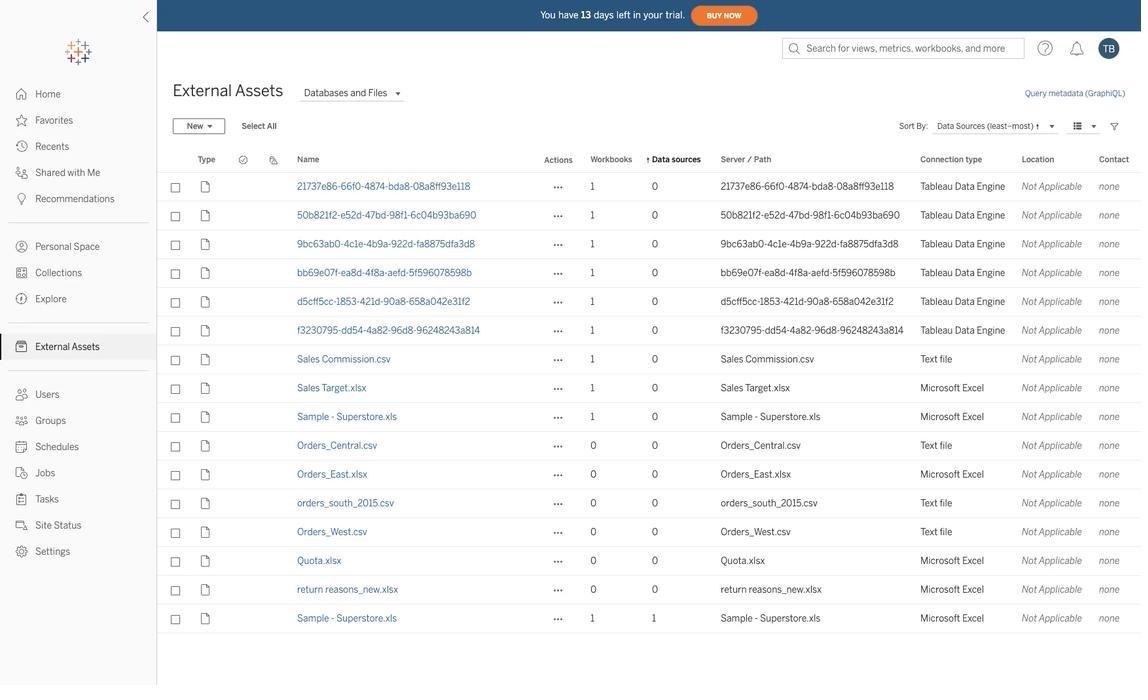 Task type: vqa. For each thing, say whether or not it's contained in the screenshot.
10th Not from the top of the page
yes



Task type: locate. For each thing, give the bounding box(es) containing it.
0 vertical spatial file (microsoft excel) image
[[198, 381, 213, 396]]

file (text file) image for orders_west.csv
[[198, 525, 213, 541]]

0 vertical spatial sample - superstore.xls link
[[297, 412, 397, 423]]

15 not applicable from the top
[[1022, 585, 1082, 596]]

not for eighth row from the bottom
[[1022, 412, 1037, 423]]

bb69e07f-ea8d-4f8a-aefd-5f596078598b link
[[297, 268, 472, 279]]

1 horizontal spatial bb69e07f-ea8d-4f8a-aefd-5f596078598b
[[721, 268, 896, 279]]

0 horizontal spatial orders_east.xlsx
[[297, 469, 367, 481]]

cell
[[228, 173, 259, 202], [259, 173, 289, 202], [228, 202, 259, 230], [259, 202, 289, 230], [228, 230, 259, 259], [259, 230, 289, 259], [228, 259, 259, 288], [259, 259, 289, 288], [228, 288, 259, 317], [259, 288, 289, 317], [228, 317, 259, 346], [259, 317, 289, 346], [228, 346, 259, 375], [259, 346, 289, 375], [228, 375, 259, 403], [259, 375, 289, 403], [228, 403, 259, 432], [259, 403, 289, 432], [228, 432, 259, 461], [259, 432, 289, 461], [228, 461, 259, 490], [259, 461, 289, 490], [228, 490, 259, 519], [259, 490, 289, 519], [228, 519, 259, 547], [259, 519, 289, 547], [228, 547, 259, 576], [259, 547, 289, 576], [228, 576, 259, 605], [259, 576, 289, 605], [228, 605, 259, 634], [259, 605, 289, 634]]

(least–most)
[[987, 121, 1034, 130]]

1 horizontal spatial 922d-
[[815, 239, 840, 250]]

file (tableau data engine) image for 50b821f2-
[[198, 208, 213, 224]]

0 horizontal spatial 922d-
[[391, 239, 416, 250]]

1 horizontal spatial 50b821f2-e52d-47bd-98f1-6c04b93ba690
[[721, 210, 900, 221]]

4 file (tableau data engine) image from the top
[[198, 294, 213, 310]]

not for row containing 21737e86-66f0-4874-bda8-08a8ff93e118
[[1022, 181, 1037, 193]]

not applicable for the quota.xlsx link
[[1022, 556, 1082, 567]]

row containing return reasons_new.xlsx
[[157, 576, 1141, 605]]

external assets up select
[[173, 81, 283, 100]]

sample - superstore.xls link for 1
[[297, 614, 397, 625]]

8 by text only_f5he34f image from the top
[[16, 468, 28, 479]]

0 vertical spatial external assets
[[173, 81, 283, 100]]

13 row from the top
[[157, 519, 1141, 547]]

tableau data engine for 50b821f2-e52d-47bd-98f1-6c04b93ba690
[[921, 210, 1005, 221]]

1 vertical spatial external assets
[[35, 342, 100, 353]]

row group
[[157, 173, 1141, 634]]

data for d5cff5cc-1853-421d-90a8-658a042e31f2
[[955, 297, 975, 308]]

6 not applicable from the top
[[1022, 325, 1082, 337]]

dd54-
[[341, 325, 366, 337], [765, 325, 790, 337]]

4a82-
[[366, 325, 391, 337], [790, 325, 815, 337]]

file (tableau data engine) image for bb69e07f-
[[198, 266, 213, 281]]

0 vertical spatial file (text file) image
[[198, 352, 213, 368]]

1 horizontal spatial 90a8-
[[807, 297, 833, 308]]

not for 16th row from the top of the grid containing 21737e86-66f0-4874-bda8-08a8ff93e118
[[1022, 614, 1037, 625]]

13 none from the top
[[1099, 527, 1120, 538]]

1 horizontal spatial e52d-
[[764, 210, 789, 221]]

1 horizontal spatial 96d8-
[[815, 325, 840, 337]]

1 horizontal spatial 21737e86-
[[721, 181, 765, 193]]

not applicable for orders_west.csv link
[[1022, 527, 1082, 538]]

engine for fa8875dfa3d8
[[977, 239, 1005, 250]]

file (text file) image
[[198, 352, 213, 368], [198, 496, 213, 512]]

12 not from the top
[[1022, 498, 1037, 509]]

row containing d5cff5cc-1853-421d-90a8-658a042e31f2
[[157, 288, 1141, 317]]

2 not from the top
[[1022, 210, 1037, 221]]

5 excel from the top
[[962, 585, 984, 596]]

3 applicable from the top
[[1039, 239, 1082, 250]]

not applicable for orders_central.csv link in the bottom of the page
[[1022, 441, 1082, 452]]

data for f3230795-dd54-4a82-96d8-96248243a814
[[955, 325, 975, 337]]

1 horizontal spatial 98f1-
[[813, 210, 834, 221]]

6 row from the top
[[157, 317, 1141, 346]]

1 horizontal spatial 6c04b93ba690
[[834, 210, 900, 221]]

applicable for bb69e07f-ea8d-4f8a-aefd-5f596078598b link
[[1039, 268, 1082, 279]]

sample
[[297, 412, 329, 423], [721, 412, 753, 423], [297, 614, 329, 625], [721, 614, 753, 625]]

8 row from the top
[[157, 375, 1141, 403]]

6 none from the top
[[1099, 325, 1120, 337]]

by text only_f5he34f image left shared
[[16, 167, 28, 179]]

5f596078598b
[[409, 268, 472, 279], [833, 268, 896, 279]]

14 applicable from the top
[[1039, 556, 1082, 567]]

0 vertical spatial external
[[173, 81, 232, 100]]

1 horizontal spatial 21737e86-66f0-4874-bda8-08a8ff93e118
[[721, 181, 894, 193]]

not applicable for d5cff5cc-1853-421d-90a8-658a042e31f2 'link'
[[1022, 297, 1082, 308]]

11 not applicable from the top
[[1022, 469, 1082, 481]]

0 horizontal spatial 9bc63ab0-4c1e-4b9a-922d-fa8875dfa3d8
[[297, 239, 475, 250]]

66f0- down path
[[765, 181, 788, 193]]

1 applicable from the top
[[1039, 181, 1082, 193]]

1 vertical spatial external
[[35, 342, 70, 353]]

file for orders_west.csv
[[940, 527, 952, 538]]

personal
[[35, 242, 72, 253]]

microsoft excel
[[921, 383, 984, 394], [921, 412, 984, 423], [921, 469, 984, 481], [921, 556, 984, 567], [921, 585, 984, 596], [921, 614, 984, 625]]

engine
[[977, 181, 1005, 193], [977, 210, 1005, 221], [977, 239, 1005, 250], [977, 268, 1005, 279], [977, 297, 1005, 308], [977, 325, 1005, 337]]

1 text file from the top
[[921, 354, 952, 365]]

2 orders_south_2015.csv from the left
[[721, 498, 818, 509]]

1 horizontal spatial quota.xlsx
[[721, 556, 765, 567]]

external inside the main navigation. press the up and down arrow keys to access links. element
[[35, 342, 70, 353]]

by text only_f5he34f image for recommendations
[[16, 193, 28, 205]]

excel for orders_east.xlsx link
[[962, 469, 984, 481]]

by text only_f5he34f image for recents
[[16, 141, 28, 153]]

1 96248243a814 from the left
[[417, 325, 480, 337]]

4 file from the top
[[940, 527, 952, 538]]

none for sales target.xlsx link
[[1099, 383, 1120, 394]]

not for row containing f3230795-dd54-4a82-96d8-96248243a814
[[1022, 325, 1037, 337]]

reasons_new.xlsx
[[325, 585, 398, 596], [749, 585, 822, 596]]

by text only_f5he34f image inside 'personal space' 'link'
[[16, 241, 28, 253]]

4 by text only_f5he34f image from the top
[[16, 293, 28, 305]]

1 vertical spatial file (text file) image
[[198, 525, 213, 541]]

5 not applicable from the top
[[1022, 297, 1082, 308]]

21737e86- down server / path
[[721, 181, 765, 193]]

2 9bc63ab0-4c1e-4b9a-922d-fa8875dfa3d8 from the left
[[721, 239, 899, 250]]

assets inside the main navigation. press the up and down arrow keys to access links. element
[[72, 342, 100, 353]]

0 horizontal spatial 96248243a814
[[417, 325, 480, 337]]

0
[[652, 181, 658, 193], [652, 210, 658, 221], [652, 239, 658, 250], [652, 268, 658, 279], [652, 297, 658, 308], [652, 325, 658, 337], [652, 354, 658, 365], [652, 383, 658, 394], [652, 412, 658, 423], [591, 441, 597, 452], [652, 441, 658, 452], [591, 469, 597, 481], [652, 469, 658, 481], [591, 498, 597, 509], [652, 498, 658, 509], [591, 527, 597, 538], [652, 527, 658, 538], [591, 556, 597, 567], [652, 556, 658, 567], [591, 585, 597, 596], [652, 585, 658, 596]]

1 horizontal spatial sales target.xlsx
[[721, 383, 790, 394]]

data for 21737e86-66f0-4874-bda8-08a8ff93e118
[[955, 181, 975, 193]]

bda8-
[[388, 181, 413, 193], [812, 181, 837, 193]]

7 not applicable from the top
[[1022, 354, 1082, 365]]

external assets
[[173, 81, 283, 100], [35, 342, 100, 353]]

orders_west.csv link
[[297, 527, 367, 538]]

by text only_f5he34f image inside the external assets link
[[16, 341, 28, 353]]

0 for orders_west.csv
[[652, 527, 658, 538]]

1 not from the top
[[1022, 181, 1037, 193]]

0 vertical spatial file (microsoft excel) image
[[198, 410, 213, 425]]

by text only_f5he34f image
[[16, 193, 28, 205], [16, 241, 28, 253], [16, 267, 28, 279], [16, 293, 28, 305], [16, 341, 28, 353], [16, 415, 28, 427], [16, 441, 28, 453], [16, 468, 28, 479], [16, 494, 28, 506], [16, 520, 28, 532], [16, 546, 28, 558]]

jobs
[[35, 468, 55, 479]]

1 vertical spatial file (microsoft excel) image
[[198, 554, 213, 569]]

0 for bb69e07f-ea8d-4f8a-aefd-5f596078598b
[[652, 268, 658, 279]]

2 922d- from the left
[[815, 239, 840, 250]]

1 horizontal spatial 4f8a-
[[789, 268, 811, 279]]

7 applicable from the top
[[1039, 354, 1082, 365]]

tableau
[[921, 181, 953, 193], [921, 210, 953, 221], [921, 239, 953, 250], [921, 268, 953, 279], [921, 297, 953, 308], [921, 325, 953, 337]]

by text only_f5he34f image left "home"
[[16, 88, 28, 100]]

3 text from the top
[[921, 498, 938, 509]]

50b821f2- down name
[[297, 210, 341, 221]]

microsoft for eighth row from the bottom
[[921, 412, 960, 423]]

recents link
[[0, 134, 156, 160]]

0 horizontal spatial 98f1-
[[389, 210, 411, 221]]

10 by text only_f5he34f image from the top
[[16, 520, 28, 532]]

2 ea8d- from the left
[[765, 268, 789, 279]]

2 orders_west.csv from the left
[[721, 527, 791, 538]]

658a042e31f2
[[409, 297, 470, 308], [833, 297, 894, 308]]

tableau data engine for f3230795-dd54-4a82-96d8-96248243a814
[[921, 325, 1005, 337]]

1 horizontal spatial f3230795-
[[721, 325, 765, 337]]

by text only_f5he34f image inside recents link
[[16, 141, 28, 153]]

row containing orders_east.xlsx
[[157, 461, 1141, 490]]

none for d5cff5cc-1853-421d-90a8-658a042e31f2 'link'
[[1099, 297, 1120, 308]]

1 horizontal spatial f3230795-dd54-4a82-96d8-96248243a814
[[721, 325, 904, 337]]

2 vertical spatial file (microsoft excel) image
[[198, 582, 213, 598]]

0 horizontal spatial 50b821f2-
[[297, 210, 341, 221]]

1 horizontal spatial bda8-
[[812, 181, 837, 193]]

by text only_f5he34f image inside explore link
[[16, 293, 28, 305]]

9bc63ab0-
[[297, 239, 344, 250], [721, 239, 768, 250]]

1 horizontal spatial d5cff5cc-
[[721, 297, 760, 308]]

15 row from the top
[[157, 576, 1141, 605]]

databases and files button
[[299, 85, 404, 101]]

space
[[74, 242, 100, 253]]

grid containing 21737e86-66f0-4874-bda8-08a8ff93e118
[[157, 148, 1141, 686]]

schedules link
[[0, 434, 156, 460]]

14 not from the top
[[1022, 556, 1037, 567]]

0 horizontal spatial dd54-
[[341, 325, 366, 337]]

2 file (microsoft excel) image from the top
[[198, 554, 213, 569]]

1 horizontal spatial 50b821f2-
[[721, 210, 764, 221]]

1 horizontal spatial reasons_new.xlsx
[[749, 585, 822, 596]]

4f8a-
[[365, 268, 388, 279], [789, 268, 811, 279]]

2 bda8- from the left
[[812, 181, 837, 193]]

databases and files
[[304, 88, 387, 99]]

0 horizontal spatial sales target.xlsx
[[297, 383, 367, 394]]

Search for views, metrics, workbooks, and more text field
[[782, 38, 1025, 59]]

by text only_f5he34f image for home
[[16, 88, 28, 100]]

1 horizontal spatial 9bc63ab0-
[[721, 239, 768, 250]]

5 applicable from the top
[[1039, 297, 1082, 308]]

9 not from the top
[[1022, 412, 1037, 423]]

tableau for 5f596078598b
[[921, 268, 953, 279]]

none for the quota.xlsx link
[[1099, 556, 1120, 567]]

engine for 658a042e31f2
[[977, 297, 1005, 308]]

0 horizontal spatial f3230795-dd54-4a82-96d8-96248243a814
[[297, 325, 480, 337]]

1 horizontal spatial orders_east.xlsx
[[721, 469, 791, 481]]

by text only_f5he34f image inside site status link
[[16, 520, 28, 532]]

excel for sales target.xlsx link
[[962, 383, 984, 394]]

1 reasons_new.xlsx from the left
[[325, 585, 398, 596]]

0 horizontal spatial bb69e07f-ea8d-4f8a-aefd-5f596078598b
[[297, 268, 472, 279]]

1 file (text file) image from the top
[[198, 352, 213, 368]]

2 tableau data engine from the top
[[921, 210, 1005, 221]]

by text only_f5he34f image inside settings link
[[16, 546, 28, 558]]

now
[[724, 11, 742, 20]]

1 horizontal spatial 4a82-
[[790, 325, 815, 337]]

orders_south_2015.csv
[[297, 498, 394, 509], [721, 498, 818, 509]]

d5cff5cc-
[[297, 297, 336, 308], [721, 297, 760, 308]]

0 horizontal spatial sales commission.csv
[[297, 354, 391, 365]]

0 horizontal spatial 4c1e-
[[344, 239, 367, 250]]

assets
[[235, 81, 283, 100], [72, 342, 100, 353]]

0 horizontal spatial return reasons_new.xlsx
[[297, 585, 398, 596]]

file (tableau data engine) image for 9bc63ab0-
[[198, 237, 213, 252]]

3 file (tableau data engine) image from the top
[[198, 266, 213, 281]]

1 row from the top
[[157, 173, 1141, 202]]

microsoft for 16th row from the top of the grid containing 21737e86-66f0-4874-bda8-08a8ff93e118
[[921, 614, 960, 625]]

2 by text only_f5he34f image from the top
[[16, 115, 28, 126]]

1 bb69e07f- from the left
[[297, 268, 341, 279]]

databases
[[304, 88, 348, 99]]

microsoft for row containing orders_east.xlsx
[[921, 469, 960, 481]]

row containing orders_central.csv
[[157, 432, 1141, 461]]

sales target.xlsx
[[297, 383, 367, 394], [721, 383, 790, 394]]

row
[[157, 173, 1141, 202], [157, 202, 1141, 230], [157, 230, 1141, 259], [157, 259, 1141, 288], [157, 288, 1141, 317], [157, 317, 1141, 346], [157, 346, 1141, 375], [157, 375, 1141, 403], [157, 403, 1141, 432], [157, 432, 1141, 461], [157, 461, 1141, 490], [157, 490, 1141, 519], [157, 519, 1141, 547], [157, 547, 1141, 576], [157, 576, 1141, 605], [157, 605, 1141, 634]]

tableau data engine for 9bc63ab0-4c1e-4b9a-922d-fa8875dfa3d8
[[921, 239, 1005, 250]]

not applicable for return reasons_new.xlsx link
[[1022, 585, 1082, 596]]

text file for orders_central.csv
[[921, 441, 952, 452]]

1 horizontal spatial sales commission.csv
[[721, 354, 814, 365]]

type
[[198, 155, 215, 164]]

by text only_f5he34f image for favorites
[[16, 115, 28, 126]]

1 horizontal spatial orders_central.csv
[[721, 441, 801, 452]]

quota.xlsx
[[297, 556, 341, 567], [721, 556, 765, 567]]

5 tableau data engine from the top
[[921, 297, 1005, 308]]

external down explore on the left top
[[35, 342, 70, 353]]

file (text file) image
[[198, 438, 213, 454], [198, 525, 213, 541]]

by text only_f5he34f image inside recommendations link
[[16, 193, 28, 205]]

9 not applicable from the top
[[1022, 412, 1082, 423]]

file (tableau data engine) image
[[198, 179, 213, 195]]

none for orders_central.csv link in the bottom of the page
[[1099, 441, 1120, 452]]

e52d- down 21737e86-66f0-4874-bda8-08a8ff93e118 link
[[341, 210, 365, 221]]

0 horizontal spatial d5cff5cc-
[[297, 297, 336, 308]]

1 vertical spatial sample - superstore.xls link
[[297, 614, 397, 625]]

query metadata (graphiql)
[[1025, 89, 1126, 98]]

type
[[966, 155, 982, 164]]

0 vertical spatial file (text file) image
[[198, 438, 213, 454]]

1 vertical spatial assets
[[72, 342, 100, 353]]

row containing orders_west.csv
[[157, 519, 1141, 547]]

buy now button
[[691, 5, 758, 26]]

not applicable for orders_east.xlsx link
[[1022, 469, 1082, 481]]

0 horizontal spatial return
[[297, 585, 323, 596]]

0 horizontal spatial quota.xlsx
[[297, 556, 341, 567]]

1 horizontal spatial 421d-
[[784, 297, 807, 308]]

2 vertical spatial file (microsoft excel) image
[[198, 611, 213, 627]]

0 horizontal spatial 47bd-
[[365, 210, 389, 221]]

12 none from the top
[[1099, 498, 1120, 509]]

assets up users link
[[72, 342, 100, 353]]

2 4b9a- from the left
[[790, 239, 815, 250]]

1 horizontal spatial 4874-
[[788, 181, 812, 193]]

922d-
[[391, 239, 416, 250], [815, 239, 840, 250]]

0 horizontal spatial 4b9a-
[[367, 239, 391, 250]]

sample - superstore.xls
[[297, 412, 397, 423], [721, 412, 821, 423], [297, 614, 397, 625], [721, 614, 821, 625]]

by text only_f5he34f image inside home link
[[16, 88, 28, 100]]

e52d- down path
[[764, 210, 789, 221]]

1 horizontal spatial orders_west.csv
[[721, 527, 791, 538]]

0 horizontal spatial orders_west.csv
[[297, 527, 367, 538]]

ea8d-
[[341, 268, 365, 279], [765, 268, 789, 279]]

0 horizontal spatial 1853-
[[336, 297, 360, 308]]

assets up select all button at the top of the page
[[235, 81, 283, 100]]

file (microsoft excel) image
[[198, 410, 213, 425], [198, 554, 213, 569], [198, 582, 213, 598]]

2 4874- from the left
[[788, 181, 812, 193]]

by text only_f5he34f image for users
[[16, 389, 28, 401]]

1 horizontal spatial 658a042e31f2
[[833, 297, 894, 308]]

by text only_f5he34f image inside shared with me link
[[16, 167, 28, 179]]

text for orders_central.csv
[[921, 441, 938, 452]]

2 row from the top
[[157, 202, 1141, 230]]

1 for sales commission.csv link
[[591, 354, 595, 365]]

1 horizontal spatial target.xlsx
[[745, 383, 790, 394]]

1 horizontal spatial 96248243a814
[[840, 325, 904, 337]]

7 row from the top
[[157, 346, 1141, 375]]

21737e86-66f0-4874-bda8-08a8ff93e118
[[297, 181, 470, 193], [721, 181, 894, 193]]

location
[[1022, 155, 1055, 164]]

quota.xlsx link
[[297, 556, 341, 567]]

applicable for orders_central.csv link in the bottom of the page
[[1039, 441, 1082, 452]]

tasks link
[[0, 487, 156, 513]]

21737e86- down name
[[297, 181, 341, 193]]

10 not applicable from the top
[[1022, 441, 1082, 452]]

1 horizontal spatial commission.csv
[[746, 354, 814, 365]]

by text only_f5he34f image
[[16, 88, 28, 100], [16, 115, 28, 126], [16, 141, 28, 153], [16, 167, 28, 179], [16, 389, 28, 401]]

50b821f2-
[[297, 210, 341, 221], [721, 210, 764, 221]]

explore link
[[0, 286, 156, 312]]

1 by text only_f5he34f image from the top
[[16, 193, 28, 205]]

21737e86-66f0-4874-bda8-08a8ff93e118 up 50b821f2-e52d-47bd-98f1-6c04b93ba690 link
[[297, 181, 470, 193]]

with
[[68, 168, 85, 179]]

1 for d5cff5cc-1853-421d-90a8-658a042e31f2 'link'
[[591, 297, 595, 308]]

0 horizontal spatial d5cff5cc-1853-421d-90a8-658a042e31f2
[[297, 297, 470, 308]]

0 horizontal spatial 96d8-
[[391, 325, 417, 337]]

superstore.xls
[[337, 412, 397, 423], [760, 412, 821, 423], [337, 614, 397, 625], [760, 614, 821, 625]]

d5cff5cc-1853-421d-90a8-658a042e31f2
[[297, 297, 470, 308], [721, 297, 894, 308]]

1 microsoft excel from the top
[[921, 383, 984, 394]]

2 not applicable from the top
[[1022, 210, 1082, 221]]

by text only_f5he34f image inside users link
[[16, 389, 28, 401]]

1 1853- from the left
[[336, 297, 360, 308]]

8 not from the top
[[1022, 383, 1037, 394]]

by text only_f5he34f image inside the favorites link
[[16, 115, 28, 126]]

not applicable
[[1022, 181, 1082, 193], [1022, 210, 1082, 221], [1022, 239, 1082, 250], [1022, 268, 1082, 279], [1022, 297, 1082, 308], [1022, 325, 1082, 337], [1022, 354, 1082, 365], [1022, 383, 1082, 394], [1022, 412, 1082, 423], [1022, 441, 1082, 452], [1022, 469, 1082, 481], [1022, 498, 1082, 509], [1022, 527, 1082, 538], [1022, 556, 1082, 567], [1022, 585, 1082, 596], [1022, 614, 1082, 625]]

1 horizontal spatial 5f596078598b
[[833, 268, 896, 279]]

11 not from the top
[[1022, 469, 1037, 481]]

1 vertical spatial file (microsoft excel) image
[[198, 467, 213, 483]]

by text only_f5he34f image for external assets
[[16, 341, 28, 353]]

0 horizontal spatial target.xlsx
[[322, 383, 367, 394]]

text for sales commission.csv
[[921, 354, 938, 365]]

2 applicable from the top
[[1039, 210, 1082, 221]]

96248243a814
[[417, 325, 480, 337], [840, 325, 904, 337]]

21737e86-66f0-4874-bda8-08a8ff93e118 down path
[[721, 181, 894, 193]]

1 horizontal spatial return reasons_new.xlsx
[[721, 585, 822, 596]]

90a8-
[[384, 297, 409, 308], [807, 297, 833, 308]]

sample - superstore.xls link for 0
[[297, 412, 397, 423]]

none for 'f3230795-dd54-4a82-96d8-96248243a814' link
[[1099, 325, 1120, 337]]

target.xlsx
[[322, 383, 367, 394], [745, 383, 790, 394]]

f3230795-dd54-4a82-96d8-96248243a814
[[297, 325, 480, 337], [721, 325, 904, 337]]

not for row containing 9bc63ab0-4c1e-4b9a-922d-fa8875dfa3d8
[[1022, 239, 1037, 250]]

0 horizontal spatial ea8d-
[[341, 268, 365, 279]]

microsoft for row containing return reasons_new.xlsx
[[921, 585, 960, 596]]

0 horizontal spatial 66f0-
[[341, 181, 364, 193]]

1 return reasons_new.xlsx from the left
[[297, 585, 398, 596]]

0 horizontal spatial 21737e86-66f0-4874-bda8-08a8ff93e118
[[297, 181, 470, 193]]

66f0-
[[341, 181, 364, 193], [765, 181, 788, 193]]

50b821f2-e52d-47bd-98f1-6c04b93ba690
[[297, 210, 476, 221], [721, 210, 900, 221]]

row containing sales target.xlsx
[[157, 375, 1141, 403]]

row containing 50b821f2-e52d-47bd-98f1-6c04b93ba690
[[157, 202, 1141, 230]]

0 for sales target.xlsx
[[652, 383, 658, 394]]

2 50b821f2- from the left
[[721, 210, 764, 221]]

by text only_f5he34f image left favorites
[[16, 115, 28, 126]]

96d8-
[[391, 325, 417, 337], [815, 325, 840, 337]]

applicable for 21737e86-66f0-4874-bda8-08a8ff93e118 link
[[1039, 181, 1082, 193]]

by text only_f5he34f image inside groups "link"
[[16, 415, 28, 427]]

3 text file from the top
[[921, 498, 952, 509]]

orders_central.csv link
[[297, 441, 377, 452]]

14 none from the top
[[1099, 556, 1120, 567]]

0 horizontal spatial commission.csv
[[322, 354, 391, 365]]

1 horizontal spatial external
[[173, 81, 232, 100]]

commission.csv
[[322, 354, 391, 365], [746, 354, 814, 365]]

2 none from the top
[[1099, 210, 1120, 221]]

21737e86-
[[297, 181, 341, 193], [721, 181, 765, 193]]

by text only_f5he34f image inside tasks link
[[16, 494, 28, 506]]

0 horizontal spatial 4a82-
[[366, 325, 391, 337]]

98f1-
[[389, 210, 411, 221], [813, 210, 834, 221]]

sample - superstore.xls link
[[297, 412, 397, 423], [297, 614, 397, 625]]

not applicable for 'f3230795-dd54-4a82-96d8-96248243a814' link
[[1022, 325, 1082, 337]]

1 08a8ff93e118 from the left
[[413, 181, 470, 193]]

0 horizontal spatial bb69e07f-
[[297, 268, 341, 279]]

2 21737e86-66f0-4874-bda8-08a8ff93e118 from the left
[[721, 181, 894, 193]]

0 horizontal spatial 658a042e31f2
[[409, 297, 470, 308]]

5 not from the top
[[1022, 297, 1037, 308]]

by text only_f5he34f image inside collections link
[[16, 267, 28, 279]]

file (microsoft excel) image for sales target.xlsx
[[198, 381, 213, 396]]

0 horizontal spatial aefd-
[[388, 268, 409, 279]]

orders_east.xlsx link
[[297, 469, 367, 481]]

external assets inside the main navigation. press the up and down arrow keys to access links. element
[[35, 342, 100, 353]]

text file for orders_south_2015.csv
[[921, 498, 952, 509]]

50b821f2- down server / path
[[721, 210, 764, 221]]

0 horizontal spatial 9bc63ab0-
[[297, 239, 344, 250]]

1 horizontal spatial 66f0-
[[765, 181, 788, 193]]

data sources (least–most) button
[[932, 119, 1059, 134]]

66f0- up 50b821f2-e52d-47bd-98f1-6c04b93ba690 link
[[341, 181, 364, 193]]

sales
[[297, 354, 320, 365], [721, 354, 744, 365], [297, 383, 320, 394], [721, 383, 744, 394]]

16 applicable from the top
[[1039, 614, 1082, 625]]

not applicable for sales target.xlsx link
[[1022, 383, 1082, 394]]

1 for 21737e86-66f0-4874-bda8-08a8ff93e118 link
[[591, 181, 595, 193]]

8 not applicable from the top
[[1022, 383, 1082, 394]]

5 none from the top
[[1099, 297, 1120, 308]]

row containing bb69e07f-ea8d-4f8a-aefd-5f596078598b
[[157, 259, 1141, 288]]

2 file (text file) image from the top
[[198, 525, 213, 541]]

data for bb69e07f-ea8d-4f8a-aefd-5f596078598b
[[955, 268, 975, 279]]

users link
[[0, 382, 156, 408]]

1 horizontal spatial ea8d-
[[765, 268, 789, 279]]

main navigation. press the up and down arrow keys to access links. element
[[0, 81, 156, 565]]

9 row from the top
[[157, 403, 1141, 432]]

14 not applicable from the top
[[1022, 556, 1082, 567]]

9 applicable from the top
[[1039, 412, 1082, 423]]

file (microsoft excel) image
[[198, 381, 213, 396], [198, 467, 213, 483], [198, 611, 213, 627]]

0 horizontal spatial e52d-
[[341, 210, 365, 221]]

applicable for 'orders_south_2015.csv' link
[[1039, 498, 1082, 509]]

1 horizontal spatial return
[[721, 585, 747, 596]]

file for sales commission.csv
[[940, 354, 952, 365]]

1 horizontal spatial 47bd-
[[789, 210, 813, 221]]

collections link
[[0, 260, 156, 286]]

-
[[331, 412, 335, 423], [755, 412, 758, 423], [331, 614, 335, 625], [755, 614, 758, 625]]

0 horizontal spatial 50b821f2-e52d-47bd-98f1-6c04b93ba690
[[297, 210, 476, 221]]

2 file from the top
[[940, 441, 952, 452]]

1 horizontal spatial 4c1e-
[[768, 239, 790, 250]]

applicable for the quota.xlsx link
[[1039, 556, 1082, 567]]

1 horizontal spatial fa8875dfa3d8
[[840, 239, 899, 250]]

tableau for 08a8ff93e118
[[921, 181, 953, 193]]

sample - superstore.xls link down return reasons_new.xlsx link
[[297, 614, 397, 625]]

2 sales commission.csv from the left
[[721, 354, 814, 365]]

external
[[173, 81, 232, 100], [35, 342, 70, 353]]

by text only_f5he34f image for schedules
[[16, 441, 28, 453]]

external up new popup button
[[173, 81, 232, 100]]

sample - superstore.xls link up orders_central.csv link in the bottom of the page
[[297, 412, 397, 423]]

all
[[267, 122, 277, 131]]

by text only_f5he34f image left users
[[16, 389, 28, 401]]

not for row containing d5cff5cc-1853-421d-90a8-658a042e31f2
[[1022, 297, 1037, 308]]

by text only_f5he34f image inside 'schedules' link
[[16, 441, 28, 453]]

excel for return reasons_new.xlsx link
[[962, 585, 984, 596]]

0 horizontal spatial external assets
[[35, 342, 100, 353]]

external assets up users link
[[35, 342, 100, 353]]

0 horizontal spatial orders_south_2015.csv
[[297, 498, 394, 509]]

by text only_f5he34f image left recents
[[16, 141, 28, 153]]

1 horizontal spatial orders_south_2015.csv
[[721, 498, 818, 509]]

microsoft excel for return reasons_new.xlsx link
[[921, 585, 984, 596]]

4 tableau from the top
[[921, 268, 953, 279]]

bb69e07f-ea8d-4f8a-aefd-5f596078598b
[[297, 268, 472, 279], [721, 268, 896, 279]]

0 horizontal spatial fa8875dfa3d8
[[416, 239, 475, 250]]

text file for orders_west.csv
[[921, 527, 952, 538]]

4 text from the top
[[921, 527, 938, 538]]

5 engine from the top
[[977, 297, 1005, 308]]

tableau for 6c04b93ba690
[[921, 210, 953, 221]]

4c1e-
[[344, 239, 367, 250], [768, 239, 790, 250]]

microsoft for row containing sales target.xlsx
[[921, 383, 960, 394]]

0 horizontal spatial orders_central.csv
[[297, 441, 377, 452]]

0 horizontal spatial 421d-
[[360, 297, 384, 308]]

workbooks
[[591, 155, 632, 164]]

0 horizontal spatial assets
[[72, 342, 100, 353]]

by text only_f5he34f image inside jobs link
[[16, 468, 28, 479]]

file (tableau data engine) image
[[198, 208, 213, 224], [198, 237, 213, 252], [198, 266, 213, 281], [198, 294, 213, 310], [198, 323, 213, 339]]

grid
[[157, 148, 1141, 686]]

0 horizontal spatial 5f596078598b
[[409, 268, 472, 279]]



Task type: describe. For each thing, give the bounding box(es) containing it.
2 orders_central.csv from the left
[[721, 441, 801, 452]]

navigation panel element
[[0, 39, 156, 565]]

2 return reasons_new.xlsx from the left
[[721, 585, 822, 596]]

applicable for sales target.xlsx link
[[1039, 383, 1082, 394]]

none for 50b821f2-e52d-47bd-98f1-6c04b93ba690 link
[[1099, 210, 1120, 221]]

1 d5cff5cc- from the left
[[297, 297, 336, 308]]

external assets link
[[0, 334, 156, 360]]

1 47bd- from the left
[[365, 210, 389, 221]]

applicable for 9bc63ab0-4c1e-4b9a-922d-fa8875dfa3d8 link
[[1039, 239, 1082, 250]]

list view image
[[1072, 120, 1084, 132]]

9 none from the top
[[1099, 412, 1120, 423]]

contact
[[1099, 155, 1129, 164]]

tableau for 96248243a814
[[921, 325, 953, 337]]

recommendations
[[35, 194, 115, 205]]

1 4c1e- from the left
[[344, 239, 367, 250]]

6 microsoft excel from the top
[[921, 614, 984, 625]]

2 d5cff5cc-1853-421d-90a8-658a042e31f2 from the left
[[721, 297, 894, 308]]

settings link
[[0, 539, 156, 565]]

sources
[[956, 121, 985, 130]]

you
[[540, 9, 556, 21]]

return reasons_new.xlsx link
[[297, 585, 398, 596]]

data for 9bc63ab0-4c1e-4b9a-922d-fa8875dfa3d8
[[955, 239, 975, 250]]

2 bb69e07f-ea8d-4f8a-aefd-5f596078598b from the left
[[721, 268, 896, 279]]

1 922d- from the left
[[391, 239, 416, 250]]

select
[[242, 122, 265, 131]]

not applicable for 9bc63ab0-4c1e-4b9a-922d-fa8875dfa3d8 link
[[1022, 239, 1082, 250]]

recommendations link
[[0, 186, 156, 212]]

shared with me link
[[0, 160, 156, 186]]

2 commission.csv from the left
[[746, 354, 814, 365]]

applicable for 50b821f2-e52d-47bd-98f1-6c04b93ba690 link
[[1039, 210, 1082, 221]]

1 orders_east.xlsx from the left
[[297, 469, 367, 481]]

engine for 5f596078598b
[[977, 268, 1005, 279]]

1 96d8- from the left
[[391, 325, 417, 337]]

file (microsoft excel) image for sample
[[198, 410, 213, 425]]

trial.
[[666, 9, 685, 21]]

0 for quota.xlsx
[[652, 556, 658, 567]]

tableau data engine for bb69e07f-ea8d-4f8a-aefd-5f596078598b
[[921, 268, 1005, 279]]

favorites link
[[0, 107, 156, 134]]

6 excel from the top
[[962, 614, 984, 625]]

row group containing 21737e86-66f0-4874-bda8-08a8ff93e118
[[157, 173, 1141, 634]]

2 aefd- from the left
[[811, 268, 833, 279]]

2 target.xlsx from the left
[[745, 383, 790, 394]]

1 for 'f3230795-dd54-4a82-96d8-96248243a814' link
[[591, 325, 595, 337]]

users
[[35, 390, 60, 401]]

2 9bc63ab0- from the left
[[721, 239, 768, 250]]

groups
[[35, 416, 66, 427]]

1 50b821f2-e52d-47bd-98f1-6c04b93ba690 from the left
[[297, 210, 476, 221]]

2 bb69e07f- from the left
[[721, 268, 765, 279]]

2 421d- from the left
[[784, 297, 807, 308]]

1 ea8d- from the left
[[341, 268, 365, 279]]

not for row containing sales target.xlsx
[[1022, 383, 1037, 394]]

1 for 9bc63ab0-4c1e-4b9a-922d-fa8875dfa3d8 link
[[591, 239, 595, 250]]

file (text file) image for sales commission.csv
[[198, 352, 213, 368]]

1 quota.xlsx from the left
[[297, 556, 341, 567]]

row containing f3230795-dd54-4a82-96d8-96248243a814
[[157, 317, 1141, 346]]

2 08a8ff93e118 from the left
[[837, 181, 894, 193]]

you have 13 days left in your trial.
[[540, 9, 685, 21]]

50b821f2-e52d-47bd-98f1-6c04b93ba690 link
[[297, 210, 476, 221]]

2 21737e86- from the left
[[721, 181, 765, 193]]

file (microsoft excel) image for return
[[198, 582, 213, 598]]

files
[[368, 88, 387, 99]]

2 d5cff5cc- from the left
[[721, 297, 760, 308]]

collections
[[35, 268, 82, 279]]

not for row containing orders_east.xlsx
[[1022, 469, 1037, 481]]

file (text file) image for orders_south_2015.csv
[[198, 496, 213, 512]]

2 return from the left
[[721, 585, 747, 596]]

row containing sales commission.csv
[[157, 346, 1141, 375]]

applicable for sales commission.csv link
[[1039, 354, 1082, 365]]

file (tableau data engine) image for d5cff5cc-
[[198, 294, 213, 310]]

applicable for 'f3230795-dd54-4a82-96d8-96248243a814' link
[[1039, 325, 1082, 337]]

by text only_f5he34f image for site status
[[16, 520, 28, 532]]

explore
[[35, 294, 67, 305]]

0 for sample - superstore.xls
[[652, 412, 658, 423]]

0 for 50b821f2-e52d-47bd-98f1-6c04b93ba690
[[652, 210, 658, 221]]

connection
[[921, 155, 964, 164]]

1 return from the left
[[297, 585, 323, 596]]

2 98f1- from the left
[[813, 210, 834, 221]]

1 for bb69e07f-ea8d-4f8a-aefd-5f596078598b link
[[591, 268, 595, 279]]

1 90a8- from the left
[[384, 297, 409, 308]]

sales target.xlsx link
[[297, 383, 367, 394]]

2 47bd- from the left
[[789, 210, 813, 221]]

orders_south_2015.csv link
[[297, 498, 394, 509]]

days
[[594, 9, 614, 21]]

2 reasons_new.xlsx from the left
[[749, 585, 822, 596]]

2 excel from the top
[[962, 412, 984, 423]]

not for row containing sales commission.csv
[[1022, 354, 1037, 365]]

0 for d5cff5cc-1853-421d-90a8-658a042e31f2
[[652, 297, 658, 308]]

home link
[[0, 81, 156, 107]]

1 66f0- from the left
[[341, 181, 364, 193]]

2 quota.xlsx from the left
[[721, 556, 765, 567]]

site status link
[[0, 513, 156, 539]]

1 4a82- from the left
[[366, 325, 391, 337]]

0 for return reasons_new.xlsx
[[652, 585, 658, 596]]

1 sales commission.csv from the left
[[297, 354, 391, 365]]

new button
[[173, 119, 225, 134]]

2 6c04b93ba690 from the left
[[834, 210, 900, 221]]

by text only_f5he34f image for explore
[[16, 293, 28, 305]]

connection type
[[921, 155, 982, 164]]

query
[[1025, 89, 1047, 98]]

1 e52d- from the left
[[341, 210, 365, 221]]

2 658a042e31f2 from the left
[[833, 297, 894, 308]]

file (microsoft excel) image for sample - superstore.xls
[[198, 611, 213, 627]]

1 f3230795-dd54-4a82-96d8-96248243a814 from the left
[[297, 325, 480, 337]]

1 21737e86- from the left
[[297, 181, 341, 193]]

(graphiql)
[[1085, 89, 1126, 98]]

data sources (least–most)
[[937, 121, 1034, 130]]

none for sales commission.csv link
[[1099, 354, 1120, 365]]

text file for sales commission.csv
[[921, 354, 952, 365]]

1 f3230795- from the left
[[297, 325, 341, 337]]

engine for 08a8ff93e118
[[977, 181, 1005, 193]]

schedules
[[35, 442, 79, 453]]

server
[[721, 155, 746, 164]]

2 fa8875dfa3d8 from the left
[[840, 239, 899, 250]]

favorites
[[35, 115, 73, 126]]

f3230795-dd54-4a82-96d8-96248243a814 link
[[297, 325, 480, 337]]

1 horizontal spatial assets
[[235, 81, 283, 100]]

not for row containing orders_south_2015.csv
[[1022, 498, 1037, 509]]

data inside dropdown button
[[937, 121, 954, 130]]

by text only_f5he34f image for jobs
[[16, 468, 28, 479]]

16 none from the top
[[1099, 614, 1120, 625]]

1 bb69e07f-ea8d-4f8a-aefd-5f596078598b from the left
[[297, 268, 472, 279]]

applicable for d5cff5cc-1853-421d-90a8-658a042e31f2 'link'
[[1039, 297, 1082, 308]]

0 for orders_central.csv
[[652, 441, 658, 452]]

jobs link
[[0, 460, 156, 487]]

name
[[297, 155, 319, 164]]

buy
[[707, 11, 722, 20]]

row containing 21737e86-66f0-4874-bda8-08a8ff93e118
[[157, 173, 1141, 202]]

2 66f0- from the left
[[765, 181, 788, 193]]

by:
[[917, 122, 928, 131]]

1 4874- from the left
[[364, 181, 388, 193]]

1 commission.csv from the left
[[322, 354, 391, 365]]

1 horizontal spatial external assets
[[173, 81, 283, 100]]

1 aefd- from the left
[[388, 268, 409, 279]]

text for orders_west.csv
[[921, 527, 938, 538]]

your
[[644, 9, 663, 21]]

1 target.xlsx from the left
[[322, 383, 367, 394]]

buy now
[[707, 11, 742, 20]]

row containing orders_south_2015.csv
[[157, 490, 1141, 519]]

1 658a042e31f2 from the left
[[409, 297, 470, 308]]

sources
[[672, 155, 701, 164]]

none for bb69e07f-ea8d-4f8a-aefd-5f596078598b link
[[1099, 268, 1120, 279]]

2 4f8a- from the left
[[789, 268, 811, 279]]

excel for the quota.xlsx link
[[962, 556, 984, 567]]

2 50b821f2-e52d-47bd-98f1-6c04b93ba690 from the left
[[721, 210, 900, 221]]

1 4f8a- from the left
[[365, 268, 388, 279]]

microsoft excel for sales target.xlsx link
[[921, 383, 984, 394]]

1 orders_central.csv from the left
[[297, 441, 377, 452]]

1 sales target.xlsx from the left
[[297, 383, 367, 394]]

1 5f596078598b from the left
[[409, 268, 472, 279]]

tableau for fa8875dfa3d8
[[921, 239, 953, 250]]

row containing quota.xlsx
[[157, 547, 1141, 576]]

0 for sales commission.csv
[[652, 354, 658, 365]]

left
[[617, 9, 631, 21]]

by text only_f5he34f image for collections
[[16, 267, 28, 279]]

in
[[633, 9, 641, 21]]

tasks
[[35, 494, 59, 506]]

1 orders_south_2015.csv from the left
[[297, 498, 394, 509]]

server / path
[[721, 155, 772, 164]]

personal space
[[35, 242, 100, 253]]

1 orders_west.csv from the left
[[297, 527, 367, 538]]

site status
[[35, 521, 81, 532]]

16 not applicable from the top
[[1022, 614, 1082, 625]]

sort by:
[[899, 122, 928, 131]]

16 row from the top
[[157, 605, 1141, 634]]

1 dd54- from the left
[[341, 325, 366, 337]]

/
[[747, 155, 752, 164]]

2 96248243a814 from the left
[[840, 325, 904, 337]]

actions
[[544, 156, 573, 165]]

2 4c1e- from the left
[[768, 239, 790, 250]]

groups link
[[0, 408, 156, 434]]

1 21737e86-66f0-4874-bda8-08a8ff93e118 from the left
[[297, 181, 470, 193]]

2 5f596078598b from the left
[[833, 268, 896, 279]]

applicable for return reasons_new.xlsx link
[[1039, 585, 1082, 596]]

not applicable for 21737e86-66f0-4874-bda8-08a8ff93e118 link
[[1022, 181, 1082, 193]]

not applicable for 'orders_south_2015.csv' link
[[1022, 498, 1082, 509]]

1 6c04b93ba690 from the left
[[411, 210, 476, 221]]

path
[[754, 155, 772, 164]]

1 for 50b821f2-e52d-47bd-98f1-6c04b93ba690 link
[[591, 210, 595, 221]]

sales commission.csv link
[[297, 354, 391, 365]]

2 90a8- from the left
[[807, 297, 833, 308]]

1 for sales target.xlsx link
[[591, 383, 595, 394]]

me
[[87, 168, 100, 179]]

not applicable for 50b821f2-e52d-47bd-98f1-6c04b93ba690 link
[[1022, 210, 1082, 221]]

select all
[[242, 122, 277, 131]]

2 f3230795-dd54-4a82-96d8-96248243a814 from the left
[[721, 325, 904, 337]]

text for orders_south_2015.csv
[[921, 498, 938, 509]]

metadata
[[1049, 89, 1084, 98]]

query metadata (graphiql) link
[[1025, 89, 1126, 98]]

select all button
[[233, 119, 285, 134]]

2 e52d- from the left
[[764, 210, 789, 221]]

2 f3230795- from the left
[[721, 325, 765, 337]]

1 421d- from the left
[[360, 297, 384, 308]]

2 1853- from the left
[[760, 297, 784, 308]]

none for orders_west.csv link
[[1099, 527, 1120, 538]]

home
[[35, 89, 61, 100]]

1 4b9a- from the left
[[367, 239, 391, 250]]

2 4a82- from the left
[[790, 325, 815, 337]]

status
[[54, 521, 81, 532]]

none for 'orders_south_2015.csv' link
[[1099, 498, 1120, 509]]

have
[[558, 9, 579, 21]]

row containing 9bc63ab0-4c1e-4b9a-922d-fa8875dfa3d8
[[157, 230, 1141, 259]]

recents
[[35, 141, 69, 153]]

1 9bc63ab0- from the left
[[297, 239, 344, 250]]

0 for 9bc63ab0-4c1e-4b9a-922d-fa8875dfa3d8
[[652, 239, 658, 250]]

settings
[[35, 547, 70, 558]]

not for row containing orders_central.csv
[[1022, 441, 1037, 452]]

1 9bc63ab0-4c1e-4b9a-922d-fa8875dfa3d8 from the left
[[297, 239, 475, 250]]

1 d5cff5cc-1853-421d-90a8-658a042e31f2 from the left
[[297, 297, 470, 308]]

and
[[350, 88, 366, 99]]

9bc63ab0-4c1e-4b9a-922d-fa8875dfa3d8 link
[[297, 239, 475, 250]]

personal space link
[[0, 234, 156, 260]]

tableau data engine for 21737e86-66f0-4874-bda8-08a8ff93e118
[[921, 181, 1005, 193]]

shared
[[35, 168, 65, 179]]

1 98f1- from the left
[[389, 210, 411, 221]]

file (tableau data engine) image for f3230795-
[[198, 323, 213, 339]]

21737e86-66f0-4874-bda8-08a8ff93e118 link
[[297, 181, 470, 193]]

13
[[581, 9, 591, 21]]

2 96d8- from the left
[[815, 325, 840, 337]]

shared with me
[[35, 168, 100, 179]]

new
[[187, 122, 203, 131]]

engine for 6c04b93ba690
[[977, 210, 1005, 221]]

2 orders_east.xlsx from the left
[[721, 469, 791, 481]]

sort
[[899, 122, 915, 131]]

microsoft excel for the quota.xlsx link
[[921, 556, 984, 567]]

tableau for 658a042e31f2
[[921, 297, 953, 308]]

tableau data engine for d5cff5cc-1853-421d-90a8-658a042e31f2
[[921, 297, 1005, 308]]

data sources
[[652, 155, 701, 164]]

not for row containing orders_west.csv
[[1022, 527, 1037, 538]]

0 for 21737e86-66f0-4874-bda8-08a8ff93e118
[[652, 181, 658, 193]]

2 sales target.xlsx from the left
[[721, 383, 790, 394]]

file (microsoft excel) image for orders_east.xlsx
[[198, 467, 213, 483]]



